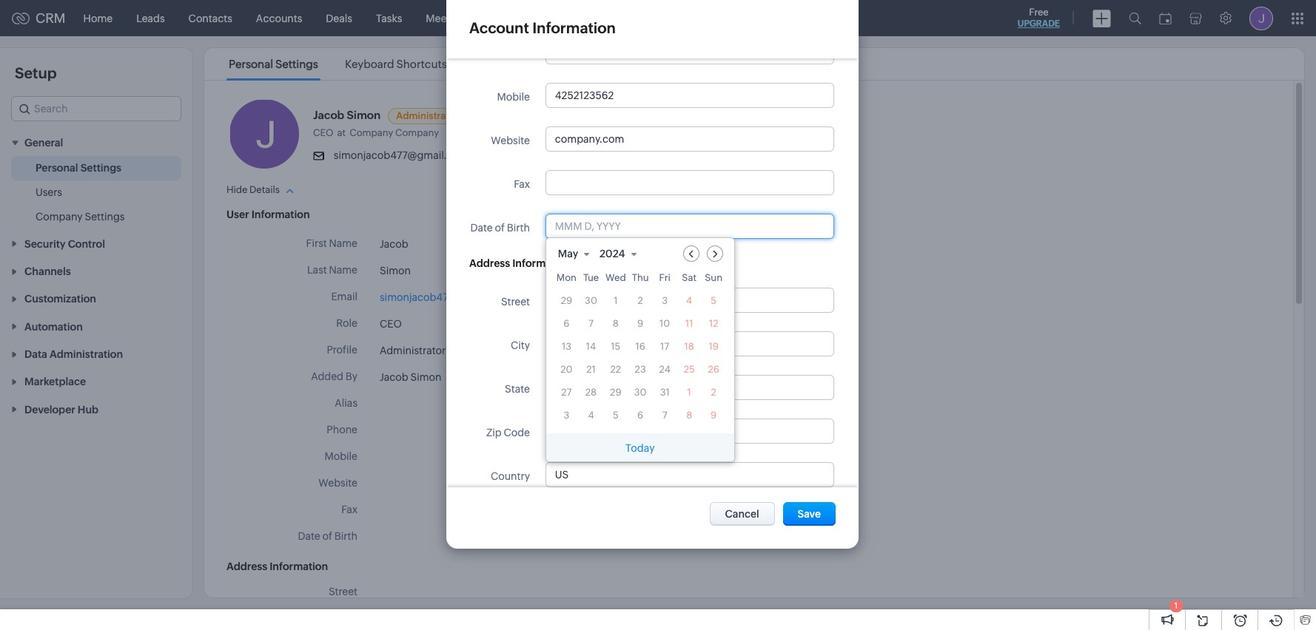 Task type: locate. For each thing, give the bounding box(es) containing it.
1 vertical spatial 27
[[561, 387, 572, 398]]

1 vertical spatial jacob simon
[[380, 372, 442, 383]]

reports link
[[530, 0, 591, 36]]

0 horizontal spatial personal settings
[[36, 162, 121, 174]]

0 vertical spatial website
[[491, 135, 530, 147]]

6 for 6 mon cell
[[564, 318, 570, 329]]

9 for '9 sun' cell
[[711, 410, 717, 421]]

9
[[637, 318, 644, 329], [711, 410, 717, 421]]

6 row from the top
[[557, 383, 724, 403]]

1 vertical spatial address
[[227, 561, 267, 573]]

26 sun cell
[[704, 360, 724, 380]]

address information
[[469, 258, 571, 269], [227, 561, 328, 573]]

2 horizontal spatial 1
[[1175, 602, 1178, 611]]

27 left nov
[[474, 373, 484, 383]]

users
[[36, 187, 62, 199]]

8 wed cell
[[613, 318, 619, 329]]

28 tue cell
[[586, 387, 597, 398]]

mon,
[[451, 373, 472, 383]]

jacob simon left mon,
[[380, 372, 442, 383]]

1 vertical spatial 8
[[686, 410, 692, 421]]

1 horizontal spatial 3
[[662, 295, 668, 306]]

personal settings down accounts link
[[229, 58, 318, 70]]

1 horizontal spatial date of birth
[[470, 222, 530, 234]]

5 down 29 wed 'cell'
[[613, 410, 619, 421]]

27 mon cell
[[561, 387, 572, 398]]

0 vertical spatial jacob
[[313, 109, 344, 121]]

row up 6 thu cell
[[557, 383, 724, 403]]

0 vertical spatial 5
[[711, 295, 717, 306]]

personal settings link down general dropdown button
[[36, 161, 121, 176]]

0 horizontal spatial fax
[[341, 504, 358, 516]]

jacob for mon, 27 nov 2023 12:54 pm
[[380, 372, 408, 383]]

general region
[[0, 156, 192, 230]]

4 sat cell
[[686, 295, 692, 306]]

14 tue cell
[[586, 341, 596, 352]]

30 for the 30 tue cell
[[585, 295, 597, 306]]

jacob simon
[[313, 109, 381, 121], [380, 372, 442, 383]]

16
[[636, 341, 645, 352]]

29 down 'monday' column header
[[561, 295, 572, 306]]

personal settings link
[[227, 58, 320, 70], [36, 161, 121, 176]]

settings
[[275, 58, 318, 70], [80, 162, 121, 174], [85, 211, 125, 223]]

0 vertical spatial administrator
[[396, 110, 459, 121]]

5 row from the top
[[557, 360, 724, 380]]

0 vertical spatial simon
[[347, 109, 381, 121]]

29 up 5 wed cell
[[610, 387, 622, 398]]

home link
[[72, 0, 124, 36]]

0 horizontal spatial date
[[298, 531, 320, 543]]

name right first
[[329, 238, 358, 249]]

0 vertical spatial 30
[[585, 295, 597, 306]]

18
[[684, 341, 694, 352]]

8 up 15
[[613, 318, 619, 329]]

hide
[[227, 184, 248, 195]]

1
[[614, 295, 618, 306], [687, 387, 691, 398], [1175, 602, 1178, 611]]

1 horizontal spatial 30
[[634, 387, 647, 398]]

1 vertical spatial 3
[[564, 410, 570, 421]]

0 vertical spatial date of birth
[[470, 222, 530, 234]]

0 horizontal spatial street
[[329, 586, 358, 598]]

monday column header
[[557, 272, 577, 288]]

4 row from the top
[[557, 337, 724, 357]]

30 down tuesday column header
[[585, 295, 597, 306]]

9 up 16 thu cell
[[637, 318, 644, 329]]

28
[[586, 387, 597, 398]]

9 sun cell
[[711, 410, 717, 421]]

0 horizontal spatial 7
[[589, 318, 594, 329]]

row up 2 thu cell
[[557, 272, 724, 288]]

deals
[[326, 12, 352, 24]]

settings for the 'personal settings' link related to "users" link
[[80, 162, 121, 174]]

street
[[501, 296, 530, 308], [329, 586, 358, 598]]

administrator down simonjacob477@gmail.com link
[[380, 345, 446, 357]]

list
[[215, 48, 460, 80]]

6 down '30 thu' cell
[[637, 410, 644, 421]]

simonjacob477@gmail.com
[[334, 150, 469, 161], [380, 292, 515, 304]]

2 name from the top
[[329, 264, 358, 276]]

1 vertical spatial administrator
[[380, 345, 446, 357]]

30 for '30 thu' cell
[[634, 387, 647, 398]]

29
[[561, 295, 572, 306], [610, 387, 622, 398]]

saturday column header
[[679, 272, 699, 288]]

9 down 2 sun cell at bottom right
[[711, 410, 717, 421]]

jacob for administrator
[[313, 109, 344, 121]]

row
[[557, 272, 724, 288], [557, 291, 724, 311], [557, 314, 724, 334], [557, 337, 724, 357], [557, 360, 724, 380], [557, 383, 724, 403], [557, 406, 724, 426]]

added by
[[311, 371, 358, 383]]

1 vertical spatial 5
[[613, 410, 619, 421]]

row containing 6
[[557, 314, 724, 334]]

personal
[[229, 58, 273, 70], [36, 162, 78, 174]]

1 vertical spatial 4
[[588, 410, 594, 421]]

row down thursday column header on the top of page
[[557, 291, 724, 311]]

company
[[350, 127, 393, 138], [395, 127, 439, 138], [36, 211, 83, 223]]

simon up simonjacob477@gmail.com link
[[380, 265, 411, 277]]

6 thu cell
[[637, 410, 644, 421]]

0 vertical spatial 4
[[686, 295, 692, 306]]

tuesday column header
[[581, 272, 601, 288]]

27 down the pm
[[561, 387, 572, 398]]

0 vertical spatial of
[[495, 222, 505, 234]]

1 horizontal spatial fax
[[514, 178, 530, 190]]

1 vertical spatial name
[[329, 264, 358, 276]]

0 vertical spatial settings
[[275, 58, 318, 70]]

user information
[[227, 209, 310, 221]]

0 vertical spatial 9
[[637, 318, 644, 329]]

1 horizontal spatial 9
[[711, 410, 717, 421]]

8 sat cell
[[686, 410, 692, 421]]

0 horizontal spatial 1
[[614, 295, 618, 306]]

personal inside general region
[[36, 162, 78, 174]]

personal settings down general dropdown button
[[36, 162, 121, 174]]

0 horizontal spatial 30
[[585, 295, 597, 306]]

0 vertical spatial jacob simon
[[313, 109, 381, 121]]

29 for 29 wed 'cell'
[[610, 387, 622, 398]]

1 horizontal spatial 27
[[561, 387, 572, 398]]

3 row from the top
[[557, 314, 724, 334]]

23 thu cell
[[635, 364, 646, 375]]

wednesday column header
[[606, 272, 626, 288]]

ceo right role
[[380, 318, 402, 330]]

last name
[[307, 264, 358, 276]]

1 vertical spatial mobile
[[325, 451, 358, 463]]

calls link
[[483, 0, 530, 36]]

2 down 26
[[711, 387, 716, 398]]

1 vertical spatial date
[[298, 531, 320, 543]]

3 down friday column header
[[662, 295, 668, 306]]

0 horizontal spatial 6
[[564, 318, 570, 329]]

personal up users
[[36, 162, 78, 174]]

6 up 13
[[564, 318, 570, 329]]

website
[[491, 135, 530, 147], [319, 478, 358, 489]]

2 sun cell
[[711, 387, 716, 398]]

wed
[[606, 272, 626, 284]]

mobile down alias
[[325, 451, 358, 463]]

personal settings link for "keyboard shortcuts" link
[[227, 58, 320, 70]]

0 vertical spatial simonjacob477@gmail.com
[[334, 150, 469, 161]]

name right last
[[329, 264, 358, 276]]

0 vertical spatial 1
[[614, 295, 618, 306]]

None text field
[[546, 289, 834, 312], [546, 332, 834, 356], [546, 376, 834, 400], [546, 289, 834, 312], [546, 332, 834, 356], [546, 376, 834, 400]]

date
[[470, 222, 493, 234], [298, 531, 320, 543]]

1 horizontal spatial 6
[[637, 410, 644, 421]]

7 for '7 tue' cell
[[589, 318, 594, 329]]

grid
[[546, 269, 734, 435]]

11
[[685, 318, 693, 329]]

0 vertical spatial fax
[[514, 178, 530, 190]]

email
[[331, 291, 358, 303]]

company down "users" link
[[36, 211, 83, 223]]

None text field
[[546, 84, 834, 107], [546, 127, 834, 151], [546, 171, 834, 195], [546, 420, 834, 443], [546, 463, 834, 487], [546, 84, 834, 107], [546, 127, 834, 151], [546, 171, 834, 195], [546, 420, 834, 443], [546, 463, 834, 487]]

1 vertical spatial date of birth
[[298, 531, 358, 543]]

5 wed cell
[[613, 410, 619, 421]]

simon up ceo at company company
[[347, 109, 381, 121]]

1 vertical spatial address information
[[227, 561, 328, 573]]

10 fri cell
[[660, 318, 670, 329]]

settings inside list
[[275, 58, 318, 70]]

row containing 13
[[557, 337, 724, 357]]

7 row from the top
[[557, 406, 724, 426]]

7 down 31
[[662, 410, 667, 421]]

0 vertical spatial 29
[[561, 295, 572, 306]]

0 horizontal spatial 4
[[588, 410, 594, 421]]

1 vertical spatial settings
[[80, 162, 121, 174]]

3 for 3 mon 'cell'
[[564, 410, 570, 421]]

of
[[495, 222, 505, 234], [322, 531, 332, 543]]

phone down account
[[499, 47, 530, 59]]

2 vertical spatial jacob
[[380, 372, 408, 383]]

mon, 27 nov 2023 12:54 pm
[[451, 373, 564, 383]]

administrator up the company company link
[[396, 110, 459, 121]]

2 vertical spatial settings
[[85, 211, 125, 223]]

1 vertical spatial personal settings link
[[36, 161, 121, 176]]

0 vertical spatial personal
[[229, 58, 273, 70]]

1 horizontal spatial of
[[495, 222, 505, 234]]

personal settings link down accounts link
[[227, 58, 320, 70]]

alias
[[335, 398, 358, 409]]

1 horizontal spatial mobile
[[497, 91, 530, 103]]

0 vertical spatial personal settings link
[[227, 58, 320, 70]]

0 horizontal spatial address
[[227, 561, 267, 573]]

0 vertical spatial mobile
[[497, 91, 530, 103]]

5 for the 5 sun "cell"
[[711, 295, 717, 306]]

30 up 6 thu cell
[[634, 387, 647, 398]]

0 horizontal spatial 9
[[637, 318, 644, 329]]

simon for mon, 27 nov 2023 12:54 pm
[[411, 372, 442, 383]]

0 vertical spatial street
[[501, 296, 530, 308]]

at
[[337, 127, 346, 138]]

1 horizontal spatial ceo
[[380, 318, 402, 330]]

3 fri cell
[[662, 295, 668, 306]]

personal settings
[[229, 58, 318, 70], [36, 162, 121, 174]]

row containing 3
[[557, 406, 724, 426]]

row up 23
[[557, 337, 724, 357]]

company down shortcuts
[[395, 127, 439, 138]]

row down '30 thu' cell
[[557, 406, 724, 426]]

10
[[660, 318, 670, 329]]

1 vertical spatial ceo
[[380, 318, 402, 330]]

1 horizontal spatial 5
[[711, 295, 717, 306]]

8 for 8 wed cell in the bottom of the page
[[613, 318, 619, 329]]

1 vertical spatial 6
[[637, 410, 644, 421]]

21
[[586, 364, 596, 375]]

row containing 29
[[557, 291, 724, 311]]

0 horizontal spatial 27
[[474, 373, 484, 383]]

cancel
[[725, 508, 759, 520]]

administrator
[[396, 110, 459, 121], [380, 345, 446, 357]]

1 vertical spatial 1
[[687, 387, 691, 398]]

0 horizontal spatial personal
[[36, 162, 78, 174]]

6
[[564, 318, 570, 329], [637, 410, 644, 421]]

1 horizontal spatial 8
[[686, 410, 692, 421]]

0 vertical spatial 3
[[662, 295, 668, 306]]

0 vertical spatial name
[[329, 238, 358, 249]]

1 row from the top
[[557, 272, 724, 288]]

1 name from the top
[[329, 238, 358, 249]]

nov
[[485, 373, 502, 383]]

8 down 1 sat 'cell'
[[686, 410, 692, 421]]

simon left mon,
[[411, 372, 442, 383]]

5 for 5 wed cell
[[613, 410, 619, 421]]

jacob right first name
[[380, 238, 408, 250]]

0 horizontal spatial website
[[319, 478, 358, 489]]

1 vertical spatial 2
[[711, 387, 716, 398]]

thursday column header
[[631, 272, 650, 288]]

1 horizontal spatial 1
[[687, 387, 691, 398]]

1 wed cell
[[614, 295, 618, 306]]

6 mon cell
[[564, 318, 570, 329]]

2 for 2 thu cell
[[638, 295, 643, 306]]

26
[[708, 364, 719, 375]]

home
[[83, 12, 113, 24]]

3 down 27 mon cell
[[564, 410, 570, 421]]

company settings link
[[36, 210, 125, 225]]

0 vertical spatial 6
[[564, 318, 570, 329]]

2 down thursday column header on the top of page
[[638, 295, 643, 306]]

general
[[24, 137, 63, 149]]

8
[[613, 318, 619, 329], [686, 410, 692, 421]]

row containing 27
[[557, 383, 724, 403]]

4 down saturday column header
[[686, 295, 692, 306]]

calendar image
[[1159, 12, 1172, 24]]

phone down alias
[[327, 424, 358, 436]]

0 vertical spatial birth
[[507, 222, 530, 234]]

jacob simon up at
[[313, 109, 381, 121]]

2 row from the top
[[557, 291, 724, 311]]

1 vertical spatial 7
[[662, 410, 667, 421]]

birth
[[507, 222, 530, 234], [335, 531, 358, 543]]

contacts
[[188, 12, 232, 24]]

jacob simon for mon, 27 nov 2023 12:54 pm
[[380, 372, 442, 383]]

date of birth
[[470, 222, 530, 234], [298, 531, 358, 543]]

6 for 6 thu cell
[[637, 410, 644, 421]]

zip code
[[486, 427, 530, 439]]

crm link
[[12, 10, 66, 26]]

7 fri cell
[[662, 410, 667, 421]]

hide details
[[227, 184, 280, 195]]

jacob right by
[[380, 372, 408, 383]]

1 horizontal spatial 2
[[711, 387, 716, 398]]

row up '30 thu' cell
[[557, 360, 724, 380]]

ceo left at
[[313, 127, 334, 138]]

personal settings link for "users" link
[[36, 161, 121, 176]]

0 vertical spatial ceo
[[313, 127, 334, 138]]

tasks link
[[364, 0, 414, 36]]

may
[[558, 248, 578, 260]]

1 vertical spatial fax
[[341, 504, 358, 516]]

0 horizontal spatial birth
[[335, 531, 358, 543]]

simon
[[347, 109, 381, 121], [380, 265, 411, 277], [411, 372, 442, 383]]

15 wed cell
[[611, 341, 621, 352]]

0 vertical spatial personal settings
[[229, 58, 318, 70]]

personal down accounts at left top
[[229, 58, 273, 70]]

4 for 4 tue cell
[[588, 410, 594, 421]]

personal settings inside general region
[[36, 162, 121, 174]]

tue
[[583, 272, 599, 284]]

5
[[711, 295, 717, 306], [613, 410, 619, 421]]

0 horizontal spatial 5
[[613, 410, 619, 421]]

grid containing mon
[[546, 269, 734, 435]]

jacob up at
[[313, 109, 344, 121]]

27
[[474, 373, 484, 383], [561, 387, 572, 398]]

information
[[532, 19, 616, 36], [251, 209, 310, 221], [512, 258, 571, 269], [270, 561, 328, 573]]

ceo
[[313, 127, 334, 138], [380, 318, 402, 330]]

name for last name
[[329, 264, 358, 276]]

ceo at company company
[[313, 127, 439, 138]]

mobile down account
[[497, 91, 530, 103]]

0 horizontal spatial date of birth
[[298, 531, 358, 543]]

row containing 20
[[557, 360, 724, 380]]

0 vertical spatial address information
[[469, 258, 571, 269]]

jacob
[[313, 109, 344, 121], [380, 238, 408, 250], [380, 372, 408, 383]]

row down 2 thu cell
[[557, 314, 724, 334]]

setup
[[15, 64, 57, 81]]

0 horizontal spatial 3
[[564, 410, 570, 421]]

11 sat cell
[[685, 318, 693, 329]]

jacob simon for administrator
[[313, 109, 381, 121]]

company right at
[[350, 127, 393, 138]]

1 vertical spatial 29
[[610, 387, 622, 398]]

campaigns link
[[591, 0, 670, 36]]

5 down sunday column header at the top right of page
[[711, 295, 717, 306]]

0 horizontal spatial ceo
[[313, 127, 334, 138]]

8 for 8 sat cell
[[686, 410, 692, 421]]

0 horizontal spatial 2
[[638, 295, 643, 306]]

4 down 28
[[588, 410, 594, 421]]

1 for 1 sat 'cell'
[[687, 387, 691, 398]]

1 horizontal spatial date
[[470, 222, 493, 234]]

3 mon cell
[[564, 410, 570, 421]]

1 horizontal spatial personal settings link
[[227, 58, 320, 70]]

7 up 14
[[589, 318, 594, 329]]



Task type: describe. For each thing, give the bounding box(es) containing it.
20
[[561, 364, 573, 375]]

3 for 3 fri cell
[[662, 295, 668, 306]]

user
[[227, 209, 249, 221]]

1 vertical spatial birth
[[335, 531, 358, 543]]

row containing mon
[[557, 272, 724, 288]]

May field
[[557, 246, 597, 262]]

country
[[491, 471, 530, 483]]

today link
[[626, 443, 655, 455]]

9 thu cell
[[637, 318, 644, 329]]

first
[[306, 238, 327, 249]]

hide details link
[[227, 184, 294, 195]]

save
[[798, 508, 821, 520]]

1 horizontal spatial personal settings
[[229, 58, 318, 70]]

name for first name
[[329, 238, 358, 249]]

1 horizontal spatial street
[[501, 296, 530, 308]]

shortcuts
[[396, 58, 447, 70]]

24 fri cell
[[659, 364, 671, 375]]

12
[[709, 318, 718, 329]]

logo image
[[12, 12, 30, 24]]

accounts
[[256, 12, 302, 24]]

1 sat cell
[[687, 387, 691, 398]]

code
[[504, 427, 530, 439]]

25 sat cell
[[679, 360, 699, 380]]

administrator for profile
[[380, 345, 446, 357]]

today button
[[546, 435, 734, 462]]

13
[[562, 341, 571, 352]]

friday column header
[[655, 272, 675, 288]]

city
[[511, 340, 530, 352]]

first name
[[306, 238, 358, 249]]

save button
[[783, 502, 836, 526]]

21 tue cell
[[586, 364, 596, 375]]

1 vertical spatial simonjacob477@gmail.com
[[380, 292, 515, 304]]

1 horizontal spatial birth
[[507, 222, 530, 234]]

fri
[[659, 272, 671, 284]]

22
[[610, 364, 621, 375]]

profile image
[[1250, 6, 1273, 30]]

added
[[311, 371, 343, 383]]

by
[[346, 371, 358, 383]]

thu
[[632, 272, 649, 284]]

MMM D, YYYY text field
[[546, 215, 834, 238]]

ceo for ceo
[[380, 318, 402, 330]]

search element
[[1120, 0, 1150, 36]]

reports
[[541, 12, 579, 24]]

state
[[505, 383, 530, 395]]

29 mon cell
[[561, 295, 572, 306]]

company company link
[[350, 127, 443, 138]]

account
[[469, 19, 529, 36]]

pm
[[551, 373, 564, 383]]

1 horizontal spatial address
[[469, 258, 510, 269]]

19
[[709, 341, 719, 352]]

company settings
[[36, 211, 125, 223]]

4 tue cell
[[588, 410, 594, 421]]

30 tue cell
[[585, 295, 597, 306]]

1 vertical spatial phone
[[327, 424, 358, 436]]

role
[[336, 318, 358, 329]]

14
[[586, 341, 596, 352]]

0 vertical spatial date
[[470, 222, 493, 234]]

0 vertical spatial 27
[[474, 373, 484, 383]]

0 vertical spatial phone
[[499, 47, 530, 59]]

12 sun cell
[[709, 318, 718, 329]]

choose date dialog
[[546, 238, 735, 463]]

5 sun cell
[[711, 295, 717, 306]]

company inside company settings link
[[36, 211, 83, 223]]

profile element
[[1241, 0, 1282, 36]]

administrator for jacob simon
[[396, 110, 459, 121]]

2 for 2 sun cell at bottom right
[[711, 387, 716, 398]]

accounts link
[[244, 0, 314, 36]]

keyboard shortcuts
[[345, 58, 447, 70]]

keyboard
[[345, 58, 394, 70]]

20 mon cell
[[561, 364, 573, 375]]

leads link
[[124, 0, 177, 36]]

crm
[[36, 10, 66, 26]]

deals link
[[314, 0, 364, 36]]

1 vertical spatial simon
[[380, 265, 411, 277]]

12:54
[[527, 373, 549, 383]]

7 tue cell
[[589, 318, 594, 329]]

grid inside choose date dialog
[[546, 269, 734, 435]]

simon for administrator
[[347, 109, 381, 121]]

meetings
[[426, 12, 471, 24]]

leads
[[136, 12, 165, 24]]

search image
[[1129, 12, 1142, 24]]

1 horizontal spatial address information
[[469, 258, 571, 269]]

zip
[[486, 427, 502, 439]]

25
[[684, 364, 695, 375]]

2023
[[504, 373, 525, 383]]

31
[[660, 387, 670, 398]]

1 vertical spatial of
[[322, 531, 332, 543]]

users link
[[36, 185, 62, 200]]

1 horizontal spatial website
[[491, 135, 530, 147]]

general button
[[0, 129, 192, 156]]

1 vertical spatial jacob
[[380, 238, 408, 250]]

today
[[626, 443, 655, 455]]

15
[[611, 341, 621, 352]]

24
[[659, 364, 671, 375]]

calls
[[494, 12, 518, 24]]

last
[[307, 264, 327, 276]]

4 for 4 sat "cell" on the top of the page
[[686, 295, 692, 306]]

7 for 7 fri "cell"
[[662, 410, 667, 421]]

sunday column header
[[704, 272, 724, 288]]

sun
[[705, 272, 723, 284]]

23
[[635, 364, 646, 375]]

campaigns
[[603, 12, 658, 24]]

list containing personal settings
[[215, 48, 460, 80]]

2 thu cell
[[638, 295, 643, 306]]

personal inside list
[[229, 58, 273, 70]]

free upgrade
[[1018, 7, 1060, 29]]

sat
[[682, 272, 697, 284]]

contacts link
[[177, 0, 244, 36]]

account information
[[469, 19, 616, 36]]

free
[[1029, 7, 1049, 18]]

9 for the 9 thu cell
[[637, 318, 644, 329]]

16 thu cell
[[636, 341, 645, 352]]

2 vertical spatial 1
[[1175, 602, 1178, 611]]

27 inside choose date dialog
[[561, 387, 572, 398]]

29 wed cell
[[610, 387, 622, 398]]

mon
[[557, 272, 577, 284]]

0 horizontal spatial address information
[[227, 561, 328, 573]]

1 horizontal spatial company
[[350, 127, 393, 138]]

ceo for ceo at company company
[[313, 127, 334, 138]]

upgrade
[[1018, 19, 1060, 29]]

1 for 1 wed cell
[[614, 295, 618, 306]]

2024
[[600, 248, 625, 260]]

mon tue wed thu
[[557, 272, 649, 284]]

17 fri cell
[[660, 341, 669, 352]]

settings for company settings link
[[85, 211, 125, 223]]

19 sun cell
[[704, 337, 724, 357]]

simonjacob477@gmail.com link
[[380, 292, 515, 304]]

30 thu cell
[[634, 387, 647, 398]]

0 horizontal spatial mobile
[[325, 451, 358, 463]]

13 mon cell
[[562, 341, 571, 352]]

17
[[660, 341, 669, 352]]

keyboard shortcuts link
[[343, 58, 449, 70]]

1 vertical spatial street
[[329, 586, 358, 598]]

29 for 29 mon cell
[[561, 295, 572, 306]]

2 horizontal spatial company
[[395, 127, 439, 138]]

details
[[250, 184, 280, 195]]

18 sat cell
[[679, 337, 699, 357]]

2024 field
[[599, 246, 644, 262]]

1 vertical spatial website
[[319, 478, 358, 489]]

22 wed cell
[[610, 364, 621, 375]]

31 fri cell
[[660, 387, 670, 398]]

cancel button
[[710, 502, 775, 526]]

profile
[[327, 344, 358, 356]]



Task type: vqa. For each thing, say whether or not it's contained in the screenshot.
MODULES in 'field'
no



